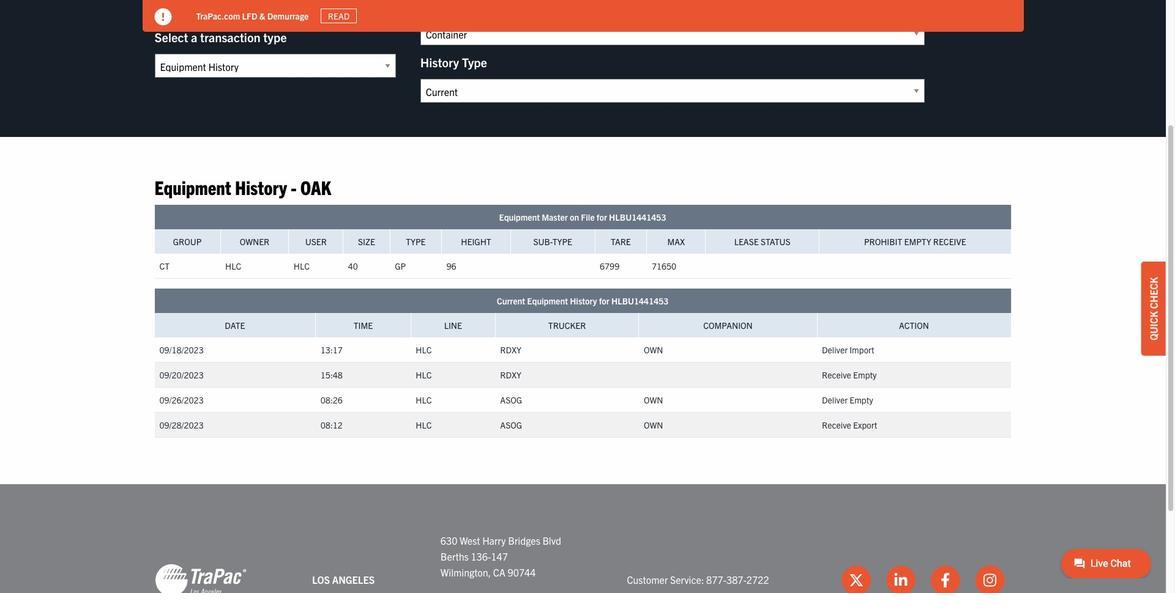 Task type: locate. For each thing, give the bounding box(es) containing it.
type for sub-type
[[553, 237, 573, 248]]

for down 6799
[[599, 296, 610, 307]]

rdxy for 13:17
[[500, 345, 522, 356]]

los
[[312, 575, 330, 587]]

hlbu1441453
[[609, 212, 666, 223], [612, 296, 669, 307]]

master
[[542, 212, 568, 223]]

current
[[497, 296, 525, 307]]

quick check
[[1148, 277, 1160, 341]]

for right the file
[[597, 212, 607, 223]]

2 vertical spatial empty
[[850, 395, 874, 406]]

companion
[[704, 320, 753, 332]]

blvd
[[543, 535, 561, 548]]

bridges
[[508, 535, 541, 548]]

quick check link
[[1142, 262, 1166, 356]]

harry
[[483, 535, 506, 548]]

2 vertical spatial receive
[[822, 420, 852, 431]]

equipment for equipment master on file for hlbu1441453
[[499, 212, 540, 223]]

own for deliver empty
[[644, 395, 663, 406]]

history
[[421, 54, 459, 70], [235, 175, 287, 199], [570, 296, 597, 307]]

deliver for deliver empty
[[822, 395, 848, 406]]

0 vertical spatial receive
[[934, 237, 967, 248]]

08:12
[[321, 420, 343, 431]]

2 horizontal spatial history
[[570, 296, 597, 307]]

empty for prohibit
[[905, 237, 932, 248]]

&
[[260, 10, 265, 21]]

1 vertical spatial own
[[644, 395, 663, 406]]

08:26
[[321, 395, 343, 406]]

on
[[570, 212, 579, 223]]

1 horizontal spatial history
[[421, 54, 459, 70]]

receive empty
[[822, 370, 877, 381]]

1 deliver from the top
[[822, 345, 848, 356]]

1 horizontal spatial type
[[462, 54, 487, 70]]

0 vertical spatial own
[[644, 345, 663, 356]]

import
[[850, 345, 875, 356]]

1 vertical spatial asog
[[500, 420, 522, 431]]

hlc
[[225, 261, 241, 272], [294, 261, 310, 272], [416, 345, 432, 356], [416, 370, 432, 381], [416, 395, 432, 406], [416, 420, 432, 431]]

deliver down receive empty
[[822, 395, 848, 406]]

a
[[191, 29, 197, 45]]

1 vertical spatial equipment
[[499, 212, 540, 223]]

own
[[644, 345, 663, 356], [644, 395, 663, 406], [644, 420, 663, 431]]

2 vertical spatial own
[[644, 420, 663, 431]]

empty
[[905, 237, 932, 248], [854, 370, 877, 381], [850, 395, 874, 406]]

equipment up 'group'
[[155, 175, 231, 199]]

ca
[[493, 567, 506, 579]]

status
[[761, 237, 791, 248]]

2 asog from the top
[[500, 420, 522, 431]]

asog
[[500, 395, 522, 406], [500, 420, 522, 431]]

1 vertical spatial deliver
[[822, 395, 848, 406]]

deliver left import
[[822, 345, 848, 356]]

equipment up trucker in the bottom left of the page
[[527, 296, 568, 307]]

0 vertical spatial deliver
[[822, 345, 848, 356]]

0 vertical spatial for
[[597, 212, 607, 223]]

berths
[[441, 551, 469, 563]]

0 vertical spatial empty
[[905, 237, 932, 248]]

15:48
[[321, 370, 343, 381]]

receive
[[934, 237, 967, 248], [822, 370, 852, 381], [822, 420, 852, 431]]

check
[[1148, 277, 1160, 309]]

wilmington,
[[441, 567, 491, 579]]

1 rdxy from the top
[[500, 345, 522, 356]]

136-
[[471, 551, 491, 563]]

user
[[305, 237, 327, 248]]

90744
[[508, 567, 536, 579]]

lfd
[[242, 10, 258, 21]]

0 vertical spatial history
[[421, 54, 459, 70]]

09/26/2023
[[160, 395, 204, 406]]

96
[[447, 261, 456, 272]]

equipment history - oak
[[155, 175, 331, 199]]

877-
[[707, 575, 727, 587]]

1 vertical spatial rdxy
[[500, 370, 522, 381]]

hlc for 13:17
[[416, 345, 432, 356]]

630
[[441, 535, 458, 548]]

2 horizontal spatial type
[[553, 237, 573, 248]]

hlbu1441453 down the 71650 in the top of the page
[[612, 296, 669, 307]]

0 horizontal spatial type
[[406, 237, 426, 248]]

rdxy
[[500, 345, 522, 356], [500, 370, 522, 381]]

own for receive export
[[644, 420, 663, 431]]

hlc for 15:48
[[416, 370, 432, 381]]

empty right prohibit
[[905, 237, 932, 248]]

history type
[[421, 54, 487, 70]]

1 asog from the top
[[500, 395, 522, 406]]

empty up export
[[850, 395, 874, 406]]

type
[[462, 54, 487, 70], [406, 237, 426, 248], [553, 237, 573, 248]]

transaction
[[200, 29, 261, 45]]

3 own from the top
[[644, 420, 663, 431]]

1 vertical spatial history
[[235, 175, 287, 199]]

deliver empty
[[822, 395, 874, 406]]

1 vertical spatial empty
[[854, 370, 877, 381]]

40
[[348, 261, 358, 272]]

09/28/2023
[[160, 420, 204, 431]]

0 vertical spatial rdxy
[[500, 345, 522, 356]]

equipment up the sub-
[[499, 212, 540, 223]]

for
[[597, 212, 607, 223], [599, 296, 610, 307]]

read link
[[321, 8, 357, 23]]

footer
[[0, 485, 1166, 594]]

1 own from the top
[[644, 345, 663, 356]]

service:
[[670, 575, 704, 587]]

select a transaction type
[[155, 29, 287, 45]]

action
[[900, 320, 929, 332]]

2 deliver from the top
[[822, 395, 848, 406]]

receive for receive empty
[[822, 370, 852, 381]]

2 own from the top
[[644, 395, 663, 406]]

0 vertical spatial asog
[[500, 395, 522, 406]]

0 vertical spatial equipment
[[155, 175, 231, 199]]

hlbu1441453 up the tare
[[609, 212, 666, 223]]

los angeles
[[312, 575, 375, 587]]

empty down import
[[854, 370, 877, 381]]

receive for receive export
[[822, 420, 852, 431]]

oak
[[301, 175, 331, 199]]

deliver
[[822, 345, 848, 356], [822, 395, 848, 406]]

equipment master on file for hlbu1441453
[[499, 212, 666, 223]]

own for deliver import
[[644, 345, 663, 356]]

line
[[444, 320, 462, 332]]

1 vertical spatial receive
[[822, 370, 852, 381]]

71650
[[652, 261, 677, 272]]

prohibit
[[865, 237, 903, 248]]

2 rdxy from the top
[[500, 370, 522, 381]]

equipment
[[155, 175, 231, 199], [499, 212, 540, 223], [527, 296, 568, 307]]

0 horizontal spatial history
[[235, 175, 287, 199]]

asog for 08:12
[[500, 420, 522, 431]]



Task type: describe. For each thing, give the bounding box(es) containing it.
lease status
[[735, 237, 791, 248]]

select
[[155, 29, 188, 45]]

prohibit empty receive
[[865, 237, 967, 248]]

1 vertical spatial for
[[599, 296, 610, 307]]

2 vertical spatial history
[[570, 296, 597, 307]]

lease
[[735, 237, 759, 248]]

los angeles image
[[155, 564, 246, 594]]

footer containing 630 west harry bridges blvd
[[0, 485, 1166, 594]]

file
[[581, 212, 595, 223]]

deliver for deliver import
[[822, 345, 848, 356]]

asog for 08:26
[[500, 395, 522, 406]]

hlc for hlc
[[294, 261, 310, 272]]

387-
[[727, 575, 747, 587]]

2722
[[747, 575, 769, 587]]

type for history type
[[462, 54, 487, 70]]

09/18/2023
[[160, 345, 204, 356]]

6799
[[600, 261, 620, 272]]

receive export
[[822, 420, 878, 431]]

1 vertical spatial hlbu1441453
[[612, 296, 669, 307]]

date
[[225, 320, 245, 332]]

rdxy for 15:48
[[500, 370, 522, 381]]

sub-
[[534, 237, 553, 248]]

trapac.com
[[196, 10, 240, 21]]

ct
[[160, 261, 170, 272]]

empty for deliver
[[850, 395, 874, 406]]

angeles
[[332, 575, 375, 587]]

630 west harry bridges blvd berths 136-147 wilmington, ca 90744 customer service: 877-387-2722
[[441, 535, 769, 587]]

owner
[[240, 237, 270, 248]]

type
[[263, 29, 287, 45]]

max
[[668, 237, 685, 248]]

customer
[[627, 575, 668, 587]]

gp
[[395, 261, 406, 272]]

deliver import
[[822, 345, 875, 356]]

0 vertical spatial hlbu1441453
[[609, 212, 666, 223]]

sub-type
[[534, 237, 573, 248]]

hlc for 08:26
[[416, 395, 432, 406]]

solid image
[[155, 9, 172, 26]]

equipment for equipment history - oak
[[155, 175, 231, 199]]

09/20/2023
[[160, 370, 204, 381]]

size
[[358, 237, 375, 248]]

147
[[491, 551, 508, 563]]

13:17
[[321, 345, 343, 356]]

west
[[460, 535, 480, 548]]

demurrage
[[267, 10, 309, 21]]

read
[[328, 10, 350, 21]]

time
[[354, 320, 373, 332]]

export
[[854, 420, 878, 431]]

empty for receive
[[854, 370, 877, 381]]

trucker
[[549, 320, 586, 332]]

current equipment history for hlbu1441453
[[497, 296, 669, 307]]

trapac.com lfd & demurrage
[[196, 10, 309, 21]]

tare
[[611, 237, 631, 248]]

quick
[[1148, 312, 1160, 341]]

height
[[461, 237, 491, 248]]

-
[[291, 175, 297, 199]]

2 vertical spatial equipment
[[527, 296, 568, 307]]

hlc for 08:12
[[416, 420, 432, 431]]

group
[[173, 237, 202, 248]]



Task type: vqa. For each thing, say whether or not it's contained in the screenshot.
the Trucker on the bottom of the page
yes



